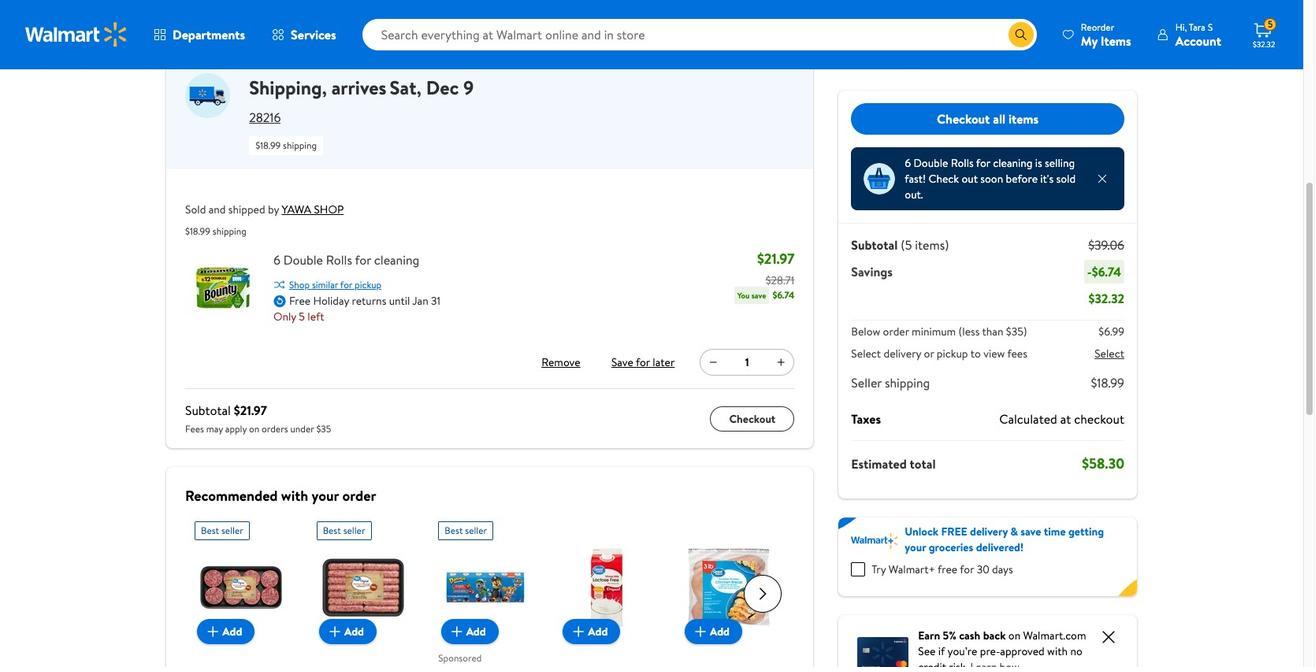 Task type: locate. For each thing, give the bounding box(es) containing it.
banner
[[839, 518, 1137, 597]]

rolls for 6 double rolls for cleaning is selling fast! check out soon before it's sold out.
[[951, 155, 974, 171]]

below
[[852, 324, 881, 340]]

0 vertical spatial $21.97
[[757, 249, 795, 269]]

total
[[910, 455, 936, 473]]

services
[[291, 26, 336, 43]]

orders
[[262, 423, 288, 436]]

1 horizontal spatial pickup
[[937, 346, 968, 362]]

for left the 30 at bottom right
[[960, 562, 975, 578]]

see
[[919, 644, 936, 660]]

save inside the 'unlock free delivery & save time getting your groceries delivered!'
[[1021, 524, 1042, 540]]

1 vertical spatial cleaning
[[374, 252, 420, 269]]

6 up out.
[[905, 155, 911, 171]]

1 horizontal spatial on
[[1009, 628, 1021, 644]]

$18.99 down "select" button
[[1091, 374, 1125, 392]]

delivery inside the 'unlock free delivery & save time getting your groceries delivered!'
[[970, 524, 1008, 540]]

your inside the 'unlock free delivery & save time getting your groceries delivered!'
[[905, 540, 926, 556]]

jan
[[413, 293, 429, 309]]

1 horizontal spatial rolls
[[951, 155, 974, 171]]

for inside 6 double rolls for cleaning is selling fast! check out soon before it's sold out.
[[977, 155, 991, 171]]

delivery left &
[[970, 524, 1008, 540]]

best for fifth add group from right
[[201, 524, 219, 538]]

free
[[938, 562, 958, 578]]

with right recommended at bottom left
[[281, 486, 308, 506]]

for right similar
[[340, 278, 353, 292]]

2 horizontal spatial seller
[[465, 524, 487, 538]]

shipping , arrives sat, dec 9 28216
[[249, 74, 474, 126]]

1 vertical spatial delivery
[[970, 524, 1008, 540]]

add to cart image
[[204, 623, 223, 642], [326, 623, 344, 642], [569, 623, 588, 642], [691, 623, 710, 642]]

$32.32 right the "account"
[[1253, 39, 1276, 50]]

cleaning left 'is'
[[993, 155, 1033, 171]]

0 horizontal spatial $32.32
[[1089, 290, 1125, 307]]

sold and shipped by yawa shop $18.99 shipping
[[185, 202, 344, 238]]

1 vertical spatial shipping
[[213, 225, 247, 238]]

$21.97 up apply
[[234, 402, 267, 419]]

1 vertical spatial double
[[284, 252, 323, 269]]

returns
[[352, 293, 387, 309]]

1 horizontal spatial save
[[1021, 524, 1042, 540]]

pickup left to
[[937, 346, 968, 362]]

$18.99 shipping
[[256, 139, 317, 152]]

departments button
[[140, 16, 259, 54]]

for for 6 double rolls for cleaning
[[355, 252, 371, 269]]

1 horizontal spatial seller
[[343, 524, 365, 538]]

3 add button from the left
[[441, 620, 499, 645]]

delivery left or
[[884, 346, 922, 362]]

2 seller from the left
[[343, 524, 365, 538]]

1 horizontal spatial double
[[914, 155, 949, 171]]

3 best from the left
[[445, 524, 463, 538]]

groceries
[[929, 540, 974, 556]]

add to cart image for first add button from right
[[691, 623, 710, 642]]

0 horizontal spatial subtotal
[[185, 402, 231, 419]]

dec
[[426, 74, 459, 101]]

0 horizontal spatial cleaning
[[374, 252, 420, 269]]

0 horizontal spatial shipping
[[213, 225, 247, 238]]

3 add from the left
[[466, 624, 486, 640]]

1 best from the left
[[201, 524, 219, 538]]

checkout down 1 at the right bottom of the page
[[730, 411, 776, 427]]

no
[[1071, 644, 1083, 660]]

items
[[1009, 110, 1039, 128]]

rolls left "soon"
[[951, 155, 974, 171]]

$18.99 down 28216 button
[[256, 139, 281, 152]]

$28.71
[[766, 273, 795, 289]]

subtotal for subtotal (5 items)
[[852, 236, 898, 254]]

1 vertical spatial $32.32
[[1089, 290, 1125, 307]]

5%
[[943, 628, 957, 644]]

0 vertical spatial 6
[[905, 155, 911, 171]]

close nudge image
[[1096, 173, 1109, 185]]

until
[[389, 293, 410, 309]]

0 vertical spatial $6.74
[[1092, 263, 1122, 281]]

5
[[1268, 18, 1273, 31], [299, 309, 305, 324]]

0 vertical spatial checkout
[[937, 110, 990, 128]]

1 select from the left
[[852, 346, 881, 362]]

estimated
[[852, 455, 907, 473]]

28216
[[249, 109, 281, 126]]

0 vertical spatial your
[[312, 486, 339, 506]]

1 add from the left
[[223, 624, 242, 640]]

select for "select" button
[[1095, 346, 1125, 362]]

1 vertical spatial rolls
[[326, 252, 352, 269]]

rolls inside 6 double rolls for cleaning is selling fast! check out soon before it's sold out.
[[951, 155, 974, 171]]

getting
[[1069, 524, 1104, 540]]

your down $35
[[312, 486, 339, 506]]

1 seller from the left
[[221, 524, 243, 538]]

0 vertical spatial $32.32
[[1253, 39, 1276, 50]]

checkout left the all
[[937, 110, 990, 128]]

2 vertical spatial shipping
[[885, 374, 930, 392]]

pickup for or
[[937, 346, 968, 362]]

0 vertical spatial double
[[914, 155, 949, 171]]

1 horizontal spatial cleaning
[[993, 155, 1033, 171]]

0 horizontal spatial $18.99
[[185, 225, 210, 238]]

shipping, arrives sat, dec 9 28216 element
[[166, 54, 814, 155]]

increase quantity 6 double rolls for cleaning, current quantity 1 image
[[775, 356, 788, 369]]

only
[[274, 309, 296, 324]]

save inside $21.97 $28.71 you save $6.74
[[752, 290, 767, 301]]

1 horizontal spatial 6
[[905, 155, 911, 171]]

6 inside 6 double rolls for cleaning link
[[274, 252, 281, 269]]

add group
[[195, 516, 288, 668], [317, 516, 410, 668], [439, 516, 532, 668], [560, 516, 654, 668], [682, 516, 776, 668]]

out
[[962, 171, 978, 187]]

1 horizontal spatial with
[[1048, 644, 1068, 660]]

2 select from the left
[[1095, 346, 1125, 362]]

$6.99
[[1099, 324, 1125, 340]]

save for later button
[[608, 350, 678, 375]]

recommended with your order
[[185, 486, 376, 506]]

0 horizontal spatial delivery
[[884, 346, 922, 362]]

-
[[1088, 263, 1092, 281]]

1 vertical spatial on
[[1009, 628, 1021, 644]]

for left before
[[977, 155, 991, 171]]

unlock
[[905, 524, 939, 540]]

1 vertical spatial save
[[1021, 524, 1042, 540]]

1 horizontal spatial 5
[[1268, 18, 1273, 31]]

out.
[[905, 187, 924, 203]]

0 vertical spatial cleaning
[[993, 155, 1033, 171]]

0 horizontal spatial checkout
[[730, 411, 776, 427]]

1 vertical spatial checkout
[[730, 411, 776, 427]]

2 horizontal spatial best seller
[[445, 524, 487, 538]]

rolls up shop similar for pickup dropdown button
[[326, 252, 352, 269]]

savings
[[852, 263, 893, 281]]

1 vertical spatial $18.99
[[185, 225, 210, 238]]

1 horizontal spatial checkout
[[937, 110, 990, 128]]

similar
[[312, 278, 338, 292]]

0 vertical spatial pickup
[[355, 278, 382, 292]]

select delivery or pickup to view fees
[[852, 346, 1028, 362]]

order
[[883, 324, 909, 340], [343, 486, 376, 506]]

under
[[291, 423, 314, 436]]

0 horizontal spatial double
[[284, 252, 323, 269]]

5 left left
[[299, 309, 305, 324]]

0 vertical spatial 5
[[1268, 18, 1273, 31]]

3 best seller from the left
[[445, 524, 487, 538]]

for for 6 double rolls for cleaning is selling fast! check out soon before it's sold out.
[[977, 155, 991, 171]]

checkout inside button
[[730, 411, 776, 427]]

select for select delivery or pickup to view fees
[[852, 346, 881, 362]]

0 horizontal spatial select
[[852, 346, 881, 362]]

departments
[[173, 26, 245, 43]]

3 add to cart image from the left
[[569, 623, 588, 642]]

0 vertical spatial shipping
[[283, 139, 317, 152]]

subtotal up savings
[[852, 236, 898, 254]]

less than x qty image
[[864, 163, 896, 195]]

double inside 6 double rolls for cleaning is selling fast! check out soon before it's sold out.
[[914, 155, 949, 171]]

banner containing unlock free delivery & save time getting your groceries delivered!
[[839, 518, 1137, 597]]

0 vertical spatial on
[[249, 423, 260, 436]]

subtotal up "may"
[[185, 402, 231, 419]]

1 horizontal spatial $18.99
[[256, 139, 281, 152]]

1 horizontal spatial order
[[883, 324, 909, 340]]

6 down sold and shipped by yawa shop $18.99 shipping
[[274, 252, 281, 269]]

$18.99 down sold
[[185, 225, 210, 238]]

1 vertical spatial your
[[905, 540, 926, 556]]

Search search field
[[362, 19, 1037, 50]]

0 horizontal spatial 6
[[274, 252, 281, 269]]

save right you in the right of the page
[[752, 290, 767, 301]]

5 right s
[[1268, 18, 1273, 31]]

save right &
[[1021, 524, 1042, 540]]

5 add group from the left
[[682, 516, 776, 668]]

$18.99 inside 'shipping, arrives sat, dec 9 28216' element
[[256, 139, 281, 152]]

0 vertical spatial rolls
[[951, 155, 974, 171]]

(5
[[901, 236, 912, 254]]

on inside subtotal $21.97 fees may apply on orders under $35
[[249, 423, 260, 436]]

select down "below"
[[852, 346, 881, 362]]

for up shop similar for pickup dropdown button
[[355, 252, 371, 269]]

0 horizontal spatial best
[[201, 524, 219, 538]]

0 vertical spatial $18.99
[[256, 139, 281, 152]]

0 vertical spatial with
[[281, 486, 308, 506]]

$6.74 down $39.06
[[1092, 263, 1122, 281]]

$21.97 up $28.71
[[757, 249, 795, 269]]

shipping down or
[[885, 374, 930, 392]]

on right back
[[1009, 628, 1021, 644]]

0 horizontal spatial seller
[[221, 524, 243, 538]]

1 vertical spatial 5
[[299, 309, 305, 324]]

pickup
[[355, 278, 382, 292], [937, 346, 968, 362]]

2 horizontal spatial best
[[445, 524, 463, 538]]

Walmart Site-Wide search field
[[362, 19, 1037, 50]]

best
[[201, 524, 219, 538], [323, 524, 341, 538], [445, 524, 463, 538]]

delivery
[[884, 346, 922, 362], [970, 524, 1008, 540]]

double up out.
[[914, 155, 949, 171]]

1 horizontal spatial select
[[1095, 346, 1125, 362]]

or
[[924, 346, 935, 362]]

0 horizontal spatial on
[[249, 423, 260, 436]]

subtotal $21.97 fees may apply on orders under $35
[[185, 402, 331, 436]]

1 horizontal spatial your
[[905, 540, 926, 556]]

0 vertical spatial save
[[752, 290, 767, 301]]

cleaning up until
[[374, 252, 420, 269]]

with left the no
[[1048, 644, 1068, 660]]

1 vertical spatial $6.74
[[773, 289, 795, 302]]

0 horizontal spatial rolls
[[326, 252, 352, 269]]

0 vertical spatial order
[[883, 324, 909, 340]]

2 horizontal spatial shipping
[[885, 374, 930, 392]]

shop
[[289, 278, 310, 292]]

1 horizontal spatial delivery
[[970, 524, 1008, 540]]

5 add from the left
[[710, 624, 730, 640]]

0 vertical spatial subtotal
[[852, 236, 898, 254]]

seller for fifth add group from right
[[221, 524, 243, 538]]

credit
[[919, 660, 947, 668]]

double up shop
[[284, 252, 323, 269]]

subtotal inside subtotal $21.97 fees may apply on orders under $35
[[185, 402, 231, 419]]

sold
[[1057, 171, 1076, 187]]

1 horizontal spatial $21.97
[[757, 249, 795, 269]]

search icon image
[[1015, 28, 1028, 41]]

pickup up returns
[[355, 278, 382, 292]]

on
[[249, 423, 260, 436], [1009, 628, 1021, 644]]

for right the save
[[636, 355, 650, 371]]

double for 6 double rolls for cleaning is selling fast! check out soon before it's sold out.
[[914, 155, 949, 171]]

0 horizontal spatial $21.97
[[234, 402, 267, 419]]

best for 4th add group from right
[[323, 524, 341, 538]]

best seller
[[201, 524, 243, 538], [323, 524, 365, 538], [445, 524, 487, 538]]

1 add to cart image from the left
[[204, 623, 223, 642]]

cleaning
[[993, 155, 1033, 171], [374, 252, 420, 269]]

1 horizontal spatial $32.32
[[1253, 39, 1276, 50]]

0 horizontal spatial with
[[281, 486, 308, 506]]

recommended
[[185, 486, 278, 506]]

your up walmart+
[[905, 540, 926, 556]]

0 horizontal spatial save
[[752, 290, 767, 301]]

add button
[[197, 620, 255, 645], [319, 620, 377, 645], [441, 620, 499, 645], [563, 620, 621, 645], [685, 620, 743, 645]]

2 best from the left
[[323, 524, 341, 538]]

0 horizontal spatial pickup
[[355, 278, 382, 292]]

delivered!
[[976, 540, 1024, 556]]

$18.99 for $18.99 shipping
[[256, 139, 281, 152]]

1 horizontal spatial best seller
[[323, 524, 365, 538]]

decrease quantity 6 double rolls for cleaning, current quantity 1 image
[[707, 356, 720, 369]]

3 seller from the left
[[465, 524, 487, 538]]

1 horizontal spatial best
[[323, 524, 341, 538]]

1 vertical spatial with
[[1048, 644, 1068, 660]]

you're
[[948, 644, 978, 660]]

$6.74 inside $21.97 $28.71 you save $6.74
[[773, 289, 795, 302]]

$32.32 down -$6.74
[[1089, 290, 1125, 307]]

seller
[[221, 524, 243, 538], [343, 524, 365, 538], [465, 524, 487, 538]]

sponsored
[[439, 652, 482, 665]]

$21.97
[[757, 249, 795, 269], [234, 402, 267, 419]]

select button
[[1095, 346, 1125, 362]]

select
[[852, 346, 881, 362], [1095, 346, 1125, 362]]

on right apply
[[249, 423, 260, 436]]

try walmart+ free for 30 days
[[872, 562, 1014, 578]]

for
[[977, 155, 991, 171], [355, 252, 371, 269], [340, 278, 353, 292], [636, 355, 650, 371], [960, 562, 975, 578]]

0 horizontal spatial $6.74
[[773, 289, 795, 302]]

select down $6.99
[[1095, 346, 1125, 362]]

2 horizontal spatial $18.99
[[1091, 374, 1125, 392]]

checkout inside button
[[937, 110, 990, 128]]

4 add to cart image from the left
[[691, 623, 710, 642]]

1 horizontal spatial subtotal
[[852, 236, 898, 254]]

rolls for 6 double rolls for cleaning
[[326, 252, 352, 269]]

cleaning inside 6 double rolls for cleaning is selling fast! check out soon before it's sold out.
[[993, 155, 1033, 171]]

2 vertical spatial $18.99
[[1091, 374, 1125, 392]]

4 add from the left
[[588, 624, 608, 640]]

2 add to cart image from the left
[[326, 623, 344, 642]]

dismiss capital one banner image
[[1100, 628, 1119, 647]]

6
[[905, 155, 911, 171], [274, 252, 281, 269]]

best for third add group from the right
[[445, 524, 463, 538]]

$6.74 right you in the right of the page
[[773, 289, 795, 302]]

hi,
[[1176, 20, 1187, 34]]

0 horizontal spatial order
[[343, 486, 376, 506]]

6 inside 6 double rolls for cleaning is selling fast! check out soon before it's sold out.
[[905, 155, 911, 171]]

1 vertical spatial subtotal
[[185, 402, 231, 419]]

$35
[[316, 423, 331, 436]]

1 vertical spatial 6
[[274, 252, 281, 269]]

estimated total
[[852, 455, 936, 473]]

double
[[914, 155, 949, 171], [284, 252, 323, 269]]

for inside 6 double rolls for cleaning link
[[355, 252, 371, 269]]

0 horizontal spatial best seller
[[201, 524, 243, 538]]

shipping down 'and' on the left top
[[213, 225, 247, 238]]

1 vertical spatial $21.97
[[234, 402, 267, 419]]

checkout all items button
[[852, 103, 1125, 135]]

1 horizontal spatial shipping
[[283, 139, 317, 152]]

1 vertical spatial pickup
[[937, 346, 968, 362]]

before
[[1006, 171, 1038, 187]]

shop
[[314, 202, 344, 218]]

for inside save for later button
[[636, 355, 650, 371]]

shipping down shipping
[[283, 139, 317, 152]]

$35)
[[1007, 324, 1027, 340]]

checkout
[[937, 110, 990, 128], [730, 411, 776, 427]]

6 for 6 double rolls for cleaning
[[274, 252, 281, 269]]

subtotal (5 items)
[[852, 236, 949, 254]]



Task type: vqa. For each thing, say whether or not it's contained in the screenshot.
SHOP SIMILAR FOR PICKUP
yes



Task type: describe. For each thing, give the bounding box(es) containing it.
reorder
[[1081, 20, 1115, 34]]

,
[[322, 74, 327, 101]]

time
[[1044, 524, 1066, 540]]

only 5  left
[[274, 309, 324, 324]]

risk.
[[949, 660, 968, 668]]

reorder my items
[[1081, 20, 1132, 49]]

and
[[209, 202, 226, 218]]

1 add button from the left
[[197, 620, 255, 645]]

save
[[612, 355, 634, 371]]

shipped
[[228, 202, 265, 218]]

0 horizontal spatial your
[[312, 486, 339, 506]]

selling
[[1045, 155, 1075, 171]]

add to cart image for first add button
[[204, 623, 223, 642]]

pre-
[[980, 644, 1001, 660]]

to
[[971, 346, 981, 362]]

later
[[653, 355, 675, 371]]

items
[[1101, 32, 1132, 49]]

add to cart image for 4th add button from the left
[[569, 623, 588, 642]]

2 add button from the left
[[319, 620, 377, 645]]

2 add group from the left
[[317, 516, 410, 668]]

1 add group from the left
[[195, 516, 288, 668]]

fees
[[185, 423, 204, 436]]

cash
[[960, 628, 981, 644]]

cleaning for 6 double rolls for cleaning is selling fast! check out soon before it's sold out.
[[993, 155, 1033, 171]]

add to cart image for second add button from left
[[326, 623, 344, 642]]

(less
[[959, 324, 980, 340]]

earn
[[919, 628, 941, 644]]

$58.30
[[1083, 454, 1125, 474]]

1 horizontal spatial $6.74
[[1092, 263, 1122, 281]]

checkout for checkout all items
[[937, 110, 990, 128]]

at
[[1061, 411, 1072, 428]]

0 vertical spatial delivery
[[884, 346, 922, 362]]

6 double rolls for cleaning
[[274, 252, 420, 269]]

$18.99 for $18.99
[[1091, 374, 1125, 392]]

items)
[[915, 236, 949, 254]]

5 $32.32
[[1253, 18, 1276, 50]]

31
[[431, 293, 441, 309]]

earn 5% cash back on walmart.com see if you're pre-approved with no credit risk.
[[919, 628, 1087, 668]]

3 add group from the left
[[439, 516, 532, 668]]

add to cart image
[[447, 623, 466, 642]]

6 double rolls for cleaning link
[[274, 251, 447, 270]]

checkout for checkout
[[730, 411, 776, 427]]

may
[[206, 423, 223, 436]]

soon
[[981, 171, 1004, 187]]

services button
[[259, 16, 350, 54]]

subtotal for subtotal $21.97 fees may apply on orders under $35
[[185, 402, 231, 419]]

pickup for for
[[355, 278, 382, 292]]

1
[[746, 355, 749, 371]]

4 add button from the left
[[563, 620, 621, 645]]

$21.97 inside subtotal $21.97 fees may apply on orders under $35
[[234, 402, 267, 419]]

shop similar for pickup button
[[289, 278, 394, 292]]

seller for third add group from the right
[[465, 524, 487, 538]]

account
[[1176, 32, 1222, 49]]

s
[[1208, 20, 1213, 34]]

walmart plus image
[[852, 534, 899, 549]]

with inside earn 5% cash back on walmart.com see if you're pre-approved with no credit risk.
[[1048, 644, 1068, 660]]

calculated
[[1000, 411, 1058, 428]]

2 best seller from the left
[[323, 524, 365, 538]]

capital one credit card image
[[858, 634, 909, 668]]

&
[[1011, 524, 1018, 540]]

30
[[977, 562, 990, 578]]

walmart image
[[25, 22, 128, 47]]

4 add group from the left
[[560, 516, 654, 668]]

shipping inside sold and shipped by yawa shop $18.99 shipping
[[213, 225, 247, 238]]

5 inside 5 $32.32
[[1268, 18, 1273, 31]]

checkout button
[[711, 406, 795, 432]]

taxes
[[852, 411, 881, 428]]

1 vertical spatial order
[[343, 486, 376, 506]]

-$6.74
[[1088, 263, 1122, 281]]

$18.99 inside sold and shipped by yawa shop $18.99 shipping
[[185, 225, 210, 238]]

by
[[268, 202, 279, 218]]

seller
[[852, 374, 882, 392]]

shipping for $18.99 shipping
[[283, 139, 317, 152]]

6 for 6 double rolls for cleaning is selling fast! check out soon before it's sold out.
[[905, 155, 911, 171]]

for for try walmart+ free for 30 days
[[960, 562, 975, 578]]

back
[[984, 628, 1006, 644]]

calculated at checkout
[[1000, 411, 1125, 428]]

2 add from the left
[[344, 624, 364, 640]]

save for later
[[612, 355, 675, 371]]

5 add button from the left
[[685, 620, 743, 645]]

minimum
[[912, 324, 956, 340]]

if
[[939, 644, 945, 660]]

yawa shop link
[[282, 202, 344, 218]]

free holiday returns until jan 31
[[289, 293, 441, 309]]

walmart.com
[[1024, 628, 1087, 644]]

next slide for horizontalscrollerrecommendations list image
[[744, 576, 782, 613]]

shipping for seller shipping
[[885, 374, 930, 392]]

below order minimum (less than $35)
[[852, 324, 1027, 340]]

fees
[[1008, 346, 1028, 362]]

free
[[942, 524, 968, 540]]

check
[[929, 171, 959, 187]]

all
[[993, 110, 1006, 128]]

seller shipping
[[852, 374, 930, 392]]

checkout all items
[[937, 110, 1039, 128]]

remove
[[542, 355, 581, 371]]

apply
[[225, 423, 247, 436]]

arrives
[[332, 74, 387, 101]]

double for 6 double rolls for cleaning
[[284, 252, 323, 269]]

0 horizontal spatial 5
[[299, 309, 305, 324]]

9
[[464, 74, 474, 101]]

6 double rolls for cleaning, with add-on services, 1 in cart only 5  left image
[[185, 251, 261, 326]]

remove button
[[536, 350, 586, 375]]

Try Walmart+ free for 30 days checkbox
[[852, 563, 866, 577]]

approved
[[1001, 644, 1045, 660]]

seller for 4th add group from right
[[343, 524, 365, 538]]

$21.97 inside $21.97 $28.71 you save $6.74
[[757, 249, 795, 269]]

you
[[738, 290, 750, 301]]

hi, tara s account
[[1176, 20, 1222, 49]]

1 best seller from the left
[[201, 524, 243, 538]]

days
[[992, 562, 1014, 578]]

sat,
[[390, 74, 422, 101]]

cleaning for 6 double rolls for cleaning
[[374, 252, 420, 269]]

fulfillment logo image
[[185, 73, 230, 119]]

on inside earn 5% cash back on walmart.com see if you're pre-approved with no credit risk.
[[1009, 628, 1021, 644]]

than
[[983, 324, 1004, 340]]

unlock free delivery & save time getting your groceries delivered!
[[905, 524, 1104, 556]]

checkout
[[1075, 411, 1125, 428]]

my
[[1081, 32, 1098, 49]]

it's
[[1041, 171, 1054, 187]]



